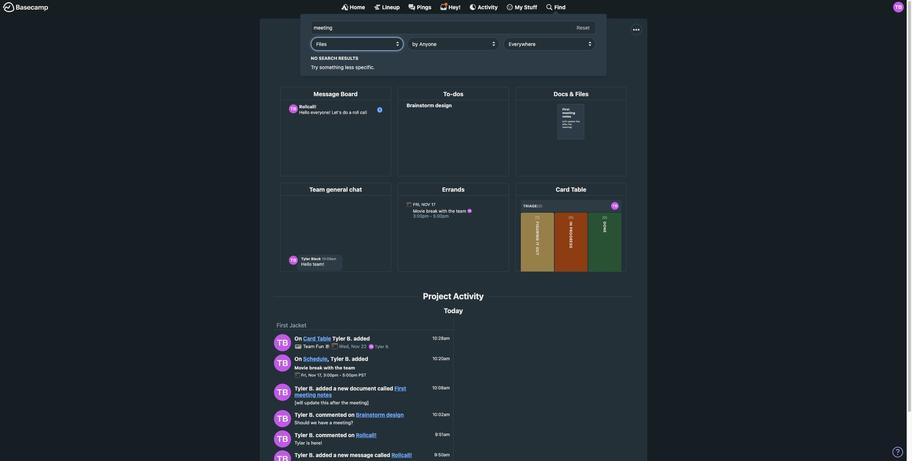 Task type: vqa. For each thing, say whether or not it's contained in the screenshot.


Task type: locate. For each thing, give the bounding box(es) containing it.
added up 22
[[354, 336, 370, 342]]

tyler down fri,
[[295, 385, 308, 392]]

lineup link
[[374, 4, 400, 11]]

and right strips in the top of the page
[[513, 49, 523, 55]]

new left message
[[338, 452, 349, 459]]

2 new from the top
[[338, 452, 349, 459]]

2 horizontal spatial first
[[423, 33, 447, 46]]

1 horizontal spatial and
[[513, 49, 523, 55]]

is
[[307, 440, 310, 446]]

2 commented from the top
[[316, 432, 347, 438]]

first meeting notes
[[295, 385, 407, 398]]

jacket inside first jacket let's create the first jacket of the company! i am thinking rabits and strips and colors! a lot of colors!
[[449, 33, 485, 46]]

a for message
[[334, 452, 337, 459]]

10:02am
[[433, 412, 450, 417]]

0 vertical spatial rollcall! link
[[356, 432, 377, 438]]

1 on from the top
[[295, 336, 302, 342]]

wed,
[[339, 344, 350, 350]]

1 vertical spatial jacket
[[290, 322, 307, 329]]

first for first meeting notes
[[395, 385, 407, 392]]

document
[[350, 385, 377, 392]]

thinking
[[448, 49, 469, 55]]

specific.
[[356, 64, 375, 70]]

0 vertical spatial commented
[[316, 412, 347, 418]]

nov left 17,
[[309, 373, 316, 378]]

lot
[[549, 49, 559, 55]]

tyler left is
[[295, 440, 305, 446]]

rollcall! link
[[356, 432, 377, 438], [392, 452, 412, 459]]

1 vertical spatial on
[[348, 432, 355, 438]]

17,
[[317, 373, 322, 378]]

activity left my
[[478, 4, 498, 10]]

on up meeting?
[[348, 412, 355, 418]]

1 new from the top
[[338, 385, 349, 392]]

b. up we
[[309, 412, 315, 418]]

0 horizontal spatial nov
[[309, 373, 316, 378]]

b. right 22
[[386, 345, 390, 349]]

first
[[423, 33, 447, 46], [277, 322, 288, 329], [395, 385, 407, 392]]

of right lot
[[561, 49, 566, 55]]

9:51am
[[435, 432, 450, 438]]

first inside first meeting notes
[[395, 385, 407, 392]]

0 horizontal spatial first
[[277, 322, 288, 329]]

of
[[393, 49, 398, 55], [561, 49, 566, 55]]

added down 17,
[[316, 385, 332, 392]]

1 horizontal spatial rollcall!
[[392, 452, 412, 459]]

search
[[319, 55, 338, 61]]

tyler for tyler b. commented on rollcall!
[[295, 432, 308, 438]]

tyler up should
[[295, 412, 308, 418]]

1 vertical spatial commented
[[316, 432, 347, 438]]

tyler black image inside main element
[[894, 2, 905, 12]]

1 horizontal spatial jacket
[[449, 33, 485, 46]]

on left card
[[295, 336, 302, 342]]

tyler black image
[[894, 2, 905, 12], [274, 334, 291, 351], [369, 344, 374, 349], [274, 355, 291, 372], [274, 384, 291, 401], [274, 411, 291, 428], [274, 431, 291, 448]]

project
[[423, 291, 452, 301]]

schedule link
[[303, 356, 328, 362]]

0 vertical spatial a
[[334, 385, 337, 392]]

1 on from the top
[[348, 412, 355, 418]]

commented up should we have a meeting?
[[316, 412, 347, 418]]

0 vertical spatial activity
[[478, 4, 498, 10]]

added
[[354, 336, 370, 342], [352, 356, 368, 362], [316, 385, 332, 392], [316, 452, 332, 459]]

pings button
[[409, 4, 432, 11]]

b. up tyler is here! on the bottom
[[309, 432, 315, 438]]

1 vertical spatial rollcall! link
[[392, 452, 412, 459]]

colors! left a
[[525, 49, 542, 55]]

jacket for first jacket let's create the first jacket of the company! i am thinking rabits and strips and colors! a lot of colors!
[[449, 33, 485, 46]]

1 vertical spatial a
[[330, 420, 332, 426]]

None reset field
[[574, 23, 594, 32]]

0 vertical spatial jacket
[[449, 33, 485, 46]]

0 vertical spatial nov
[[352, 344, 360, 350]]

project activity
[[423, 291, 484, 301]]

rollcall! link for tyler b. commented on
[[356, 432, 377, 438]]

tyler b. commented on rollcall!
[[295, 432, 377, 438]]

b. for tyler b. added a new message called rollcall!
[[309, 452, 315, 459]]

something
[[320, 64, 344, 70]]

1 horizontal spatial of
[[561, 49, 566, 55]]

on
[[295, 336, 302, 342], [295, 356, 302, 362]]

find button
[[546, 4, 566, 11]]

jacket for first jacket
[[290, 322, 307, 329]]

schedule
[[303, 356, 328, 362]]

on for brainstorm
[[348, 412, 355, 418]]

on down meeting?
[[348, 432, 355, 438]]

am
[[439, 49, 447, 55]]

commented
[[316, 412, 347, 418], [316, 432, 347, 438]]

added down 22
[[352, 356, 368, 362]]

a right notes
[[334, 385, 337, 392]]

hey! button
[[440, 2, 461, 11]]

a right 'have'
[[330, 420, 332, 426]]

jacket up thinking
[[449, 33, 485, 46]]

tyler black image for brainstorm design
[[274, 411, 291, 428]]

2 on from the top
[[348, 432, 355, 438]]

rollcall! link for tyler b. added a new message called
[[392, 452, 412, 459]]

activity up today
[[454, 291, 484, 301]]

2 vertical spatial a
[[334, 452, 337, 459]]

rabits
[[470, 49, 485, 55]]

1 vertical spatial first
[[277, 322, 288, 329]]

added down the "here!"
[[316, 452, 332, 459]]

0 vertical spatial first
[[423, 33, 447, 46]]

tyler b. added a new document called
[[295, 385, 395, 392]]

first jacket link
[[277, 322, 307, 329]]

and left strips in the top of the page
[[486, 49, 496, 55]]

new
[[338, 385, 349, 392], [338, 452, 349, 459]]

design
[[387, 412, 404, 418]]

b. down tyler is here! on the bottom
[[309, 452, 315, 459]]

0 horizontal spatial jacket
[[290, 322, 307, 329]]

here!
[[311, 440, 322, 446]]

1 vertical spatial nov
[[309, 373, 316, 378]]

tyler for tyler b.
[[375, 345, 385, 349]]

commented down should we have a meeting?
[[316, 432, 347, 438]]

0 horizontal spatial rollcall! link
[[356, 432, 377, 438]]

tyler is here!
[[295, 440, 322, 446]]

nov left 22
[[352, 344, 360, 350]]

the right after
[[342, 400, 349, 406]]

1 horizontal spatial rollcall! link
[[392, 452, 412, 459]]

movie
[[295, 365, 308, 371]]

on for on schedule ,       tyler b. added
[[295, 356, 302, 362]]

rollcall!
[[356, 432, 377, 438], [392, 452, 412, 459]]

called right the document
[[378, 385, 393, 392]]

1 vertical spatial on
[[295, 356, 302, 362]]

2 vertical spatial first
[[395, 385, 407, 392]]

colors!
[[525, 49, 542, 55], [568, 49, 585, 55]]

team
[[303, 344, 315, 350]]

1 commented from the top
[[316, 412, 347, 418]]

1 vertical spatial called
[[375, 452, 391, 459]]

commented for rollcall!
[[316, 432, 347, 438]]

0 vertical spatial on
[[348, 412, 355, 418]]

the up -
[[335, 365, 343, 371]]

1 horizontal spatial colors!
[[568, 49, 585, 55]]

2 of from the left
[[561, 49, 566, 55]]

people on this project element
[[468, 56, 488, 79]]

create
[[336, 49, 353, 55]]

2 and from the left
[[513, 49, 523, 55]]

10:28am element
[[433, 336, 450, 341]]

0 horizontal spatial colors!
[[525, 49, 542, 55]]

tyler for tyler b. added a new message called rollcall!
[[295, 452, 308, 459]]

and
[[486, 49, 496, 55], [513, 49, 523, 55]]

should we have a meeting?
[[295, 420, 353, 426]]

meeting]
[[350, 400, 369, 406]]

have
[[318, 420, 328, 426]]

jacket
[[449, 33, 485, 46], [290, 322, 307, 329]]

2 on from the top
[[295, 356, 302, 362]]

message
[[350, 452, 374, 459]]

on schedule ,       tyler b. added
[[295, 356, 368, 362]]

1 of from the left
[[393, 49, 398, 55]]

,
[[328, 356, 329, 362]]

b. up update
[[309, 385, 315, 392]]

new for message
[[338, 452, 349, 459]]

10:08am element
[[433, 386, 450, 391]]

jacket up card
[[290, 322, 307, 329]]

tyler right 22
[[375, 345, 385, 349]]

a down tyler b. commented on rollcall!
[[334, 452, 337, 459]]

first meeting notes link
[[295, 385, 407, 398]]

on up movie
[[295, 356, 302, 362]]

my
[[515, 4, 523, 10]]

1 horizontal spatial first
[[395, 385, 407, 392]]

1 horizontal spatial nov
[[352, 344, 360, 350]]

1 and from the left
[[486, 49, 496, 55]]

the left company!
[[399, 49, 408, 55]]

10:20am element
[[433, 356, 450, 362]]

1 vertical spatial new
[[338, 452, 349, 459]]

tyler black image
[[274, 451, 291, 461]]

a
[[334, 385, 337, 392], [330, 420, 332, 426], [334, 452, 337, 459]]

0 vertical spatial on
[[295, 336, 302, 342]]

tyler up "wed,"
[[333, 336, 346, 342]]

tyler up is
[[295, 432, 308, 438]]

called for message
[[375, 452, 391, 459]]

b. for tyler b.
[[386, 345, 390, 349]]

first inside first jacket let's create the first jacket of the company! i am thinking rabits and strips and colors! a lot of colors!
[[423, 33, 447, 46]]

0 vertical spatial called
[[378, 385, 393, 392]]

called
[[378, 385, 393, 392], [375, 452, 391, 459]]

new down -
[[338, 385, 349, 392]]

0 horizontal spatial of
[[393, 49, 398, 55]]

b. up the wed, nov 22
[[347, 336, 353, 342]]

activity
[[478, 4, 498, 10], [454, 291, 484, 301]]

b.
[[347, 336, 353, 342], [386, 345, 390, 349], [345, 356, 351, 362], [309, 385, 315, 392], [309, 412, 315, 418], [309, 432, 315, 438], [309, 452, 315, 459]]

after
[[330, 400, 340, 406]]

meeting
[[295, 392, 316, 398]]

of right the 'jacket'
[[393, 49, 398, 55]]

called right message
[[375, 452, 391, 459]]

0 vertical spatial new
[[338, 385, 349, 392]]

tyler for tyler b. added a new document called
[[295, 385, 308, 392]]

tyler b. commented on brainstorm design
[[295, 412, 404, 418]]

colors! right lot
[[568, 49, 585, 55]]

0 horizontal spatial rollcall!
[[356, 432, 377, 438]]

Search for… search field
[[311, 21, 596, 34]]

home link
[[341, 4, 365, 11]]

tyler down is
[[295, 452, 308, 459]]

try something less specific. alert
[[311, 55, 596, 71]]

0 horizontal spatial and
[[486, 49, 496, 55]]



Task type: describe. For each thing, give the bounding box(es) containing it.
find
[[555, 4, 566, 10]]

9:51am element
[[435, 432, 450, 438]]

commented for brainstorm design
[[316, 412, 347, 418]]

22
[[361, 344, 367, 350]]

3:00pm
[[324, 373, 339, 378]]

meeting?
[[334, 420, 353, 426]]

first for first jacket let's create the first jacket of the company! i am thinking rabits and strips and colors! a lot of colors!
[[423, 33, 447, 46]]

this
[[321, 400, 329, 406]]

pst
[[359, 373, 367, 378]]

9:50am
[[435, 452, 450, 458]]

-
[[340, 373, 342, 378]]

movie break with the team link
[[295, 365, 355, 371]]

1 vertical spatial rollcall!
[[392, 452, 412, 459]]

b. for tyler b. commented on brainstorm design
[[309, 412, 315, 418]]

1 colors! from the left
[[525, 49, 542, 55]]

wed, nov 22
[[339, 344, 368, 350]]

10:20am
[[433, 356, 450, 362]]

company!
[[409, 49, 434, 55]]

movie break with the team fri, nov 17, 3:00pm -     5:00pm pst
[[295, 365, 367, 378]]

2 colors! from the left
[[568, 49, 585, 55]]

the inside movie break with the team fri, nov 17, 3:00pm -     5:00pm pst
[[335, 365, 343, 371]]

jacket
[[376, 49, 391, 55]]

strips
[[498, 49, 512, 55]]

notes
[[317, 392, 332, 398]]

team
[[344, 365, 355, 371]]

first for first jacket
[[277, 322, 288, 329]]

my stuff
[[515, 4, 538, 10]]

home
[[350, 4, 365, 10]]

card
[[303, 336, 316, 342]]

try
[[311, 64, 318, 70]]

lineup
[[382, 4, 400, 10]]

let's
[[322, 49, 335, 55]]

tyler for tyler b. commented on brainstorm design
[[295, 412, 308, 418]]

b. for tyler b. commented on rollcall!
[[309, 432, 315, 438]]

first jacket let's create the first jacket of the company! i am thinking rabits and strips and colors! a lot of colors!
[[322, 33, 585, 55]]

no search results try something less specific.
[[311, 55, 375, 70]]

9:50am element
[[435, 452, 450, 458]]

break
[[310, 365, 323, 371]]

the left 'first'
[[354, 49, 363, 55]]

hey!
[[449, 4, 461, 10]]

my stuff button
[[507, 4, 538, 11]]

with
[[324, 365, 334, 371]]

card table link
[[303, 336, 331, 342]]

new for document
[[338, 385, 349, 392]]

tyler black image for schedule
[[274, 355, 291, 372]]

pings
[[417, 4, 432, 10]]

tyler b.
[[374, 345, 390, 349]]

a
[[544, 49, 547, 55]]

on for rollcall!
[[348, 432, 355, 438]]

switch accounts image
[[3, 2, 48, 13]]

today
[[444, 307, 463, 315]]

none reset field inside main element
[[574, 23, 594, 32]]

less
[[345, 64, 354, 70]]

brainstorm design link
[[356, 412, 404, 418]]

called for document
[[378, 385, 393, 392]]

b. up team
[[345, 356, 351, 362]]

fun
[[316, 344, 324, 350]]

activity inside main element
[[478, 4, 498, 10]]

10:08am
[[433, 386, 450, 391]]

we
[[311, 420, 317, 426]]

5:00pm
[[343, 373, 358, 378]]

tyler b. added a new message called rollcall!
[[295, 452, 412, 459]]

main element
[[0, 0, 907, 76]]

first
[[364, 49, 374, 55]]

activity link
[[470, 4, 498, 11]]

tyler black image for rollcall!
[[274, 431, 291, 448]]

tyler right ','
[[331, 356, 344, 362]]

1 vertical spatial activity
[[454, 291, 484, 301]]

tyler black image for first meeting notes
[[274, 384, 291, 401]]

should
[[295, 420, 310, 426]]

on for on card table tyler b. added
[[295, 336, 302, 342]]

on card table tyler b. added
[[295, 336, 370, 342]]

a for document
[[334, 385, 337, 392]]

0 vertical spatial rollcall!
[[356, 432, 377, 438]]

table
[[317, 336, 331, 342]]

fri,
[[301, 373, 308, 378]]

team fun
[[303, 344, 325, 350]]

stuff
[[524, 4, 538, 10]]

b. for tyler b. added a new document called
[[309, 385, 315, 392]]

tyler for tyler is here!
[[295, 440, 305, 446]]

[will update this after the meeting]
[[295, 400, 369, 406]]

tyler black image for card table
[[274, 334, 291, 351]]

10:28am
[[433, 336, 450, 341]]

i
[[436, 49, 437, 55]]

10:02am element
[[433, 412, 450, 417]]

results
[[339, 55, 359, 61]]

nov inside movie break with the team fri, nov 17, 3:00pm -     5:00pm pst
[[309, 373, 316, 378]]

[will
[[295, 400, 303, 406]]

first jacket
[[277, 322, 307, 329]]

no
[[311, 55, 318, 61]]

brainstorm
[[356, 412, 385, 418]]

update
[[305, 400, 320, 406]]



